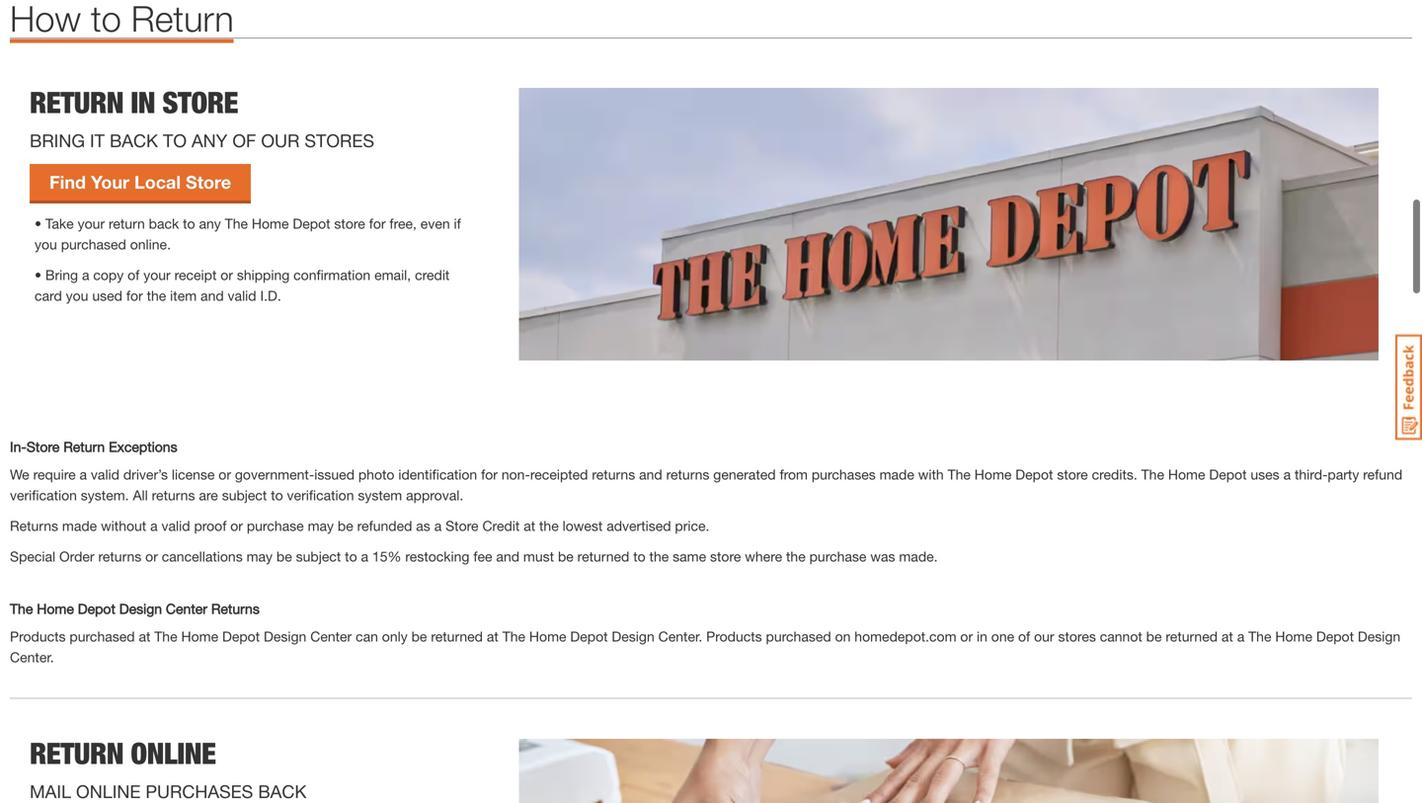 Task type: vqa. For each thing, say whether or not it's contained in the screenshot.
price.
yes



Task type: describe. For each thing, give the bounding box(es) containing it.
our
[[261, 130, 300, 151]]

stores
[[305, 130, 374, 151]]

if
[[454, 216, 461, 232]]

in
[[131, 85, 155, 120]]

cannot
[[1100, 628, 1143, 644]]

0 horizontal spatial center
[[166, 601, 207, 617]]

as
[[416, 518, 431, 534]]

all
[[133, 487, 148, 503]]

only
[[382, 628, 408, 644]]

proof
[[194, 518, 227, 534]]

you inside • take your return back to any the home depot store for free, even if you purchased online.
[[35, 236, 57, 253]]

for inside • bring a copy of your receipt or shipping confirmation email, credit card you used for the item and valid i.d.
[[126, 288, 143, 304]]

to down returns made without a valid proof or purchase may be refunded as a store credit at the lowest advertised price.
[[345, 548, 357, 564]]

it
[[90, 130, 105, 151]]

1 vertical spatial may
[[247, 548, 273, 564]]

free,
[[390, 216, 417, 232]]

system
[[358, 487, 402, 503]]

local
[[134, 172, 181, 193]]

credits.
[[1092, 466, 1138, 482]]

must
[[524, 548, 554, 564]]

card
[[35, 288, 62, 304]]

shipping
[[237, 267, 290, 283]]

and inside • bring a copy of your receipt or shipping confirmation email, credit card you used for the item and valid i.d.
[[201, 288, 224, 304]]

bring
[[30, 130, 85, 151]]

or inside we require a valid driver's license or government-issued photo identification for non-receipted returns and returns generated from purchases made with the home depot store credits. the home depot uses a third-party refund verification system. all returns are subject to verification system approval.
[[219, 466, 231, 482]]

0 horizontal spatial store
[[27, 438, 60, 455]]

0 vertical spatial online
[[131, 736, 216, 771]]

made inside we require a valid driver's license or government-issued photo identification for non-receipted returns and returns generated from purchases made with the home depot store credits. the home depot uses a third-party refund verification system. all returns are subject to verification system approval.
[[880, 466, 915, 482]]

products purchased at the home depot design center can only be returned at the home depot design center. products purchased on homedepot.com or in one of our stores cannot be returned at a the home depot design center.
[[10, 628, 1401, 665]]

driver's
[[123, 466, 168, 482]]

issued
[[314, 466, 355, 482]]

advertised
[[607, 518, 671, 534]]

valid inside • bring a copy of your receipt or shipping confirmation email, credit card you used for the item and valid i.d.
[[228, 288, 256, 304]]

the home depot design center returns
[[10, 601, 260, 617]]

your inside • take your return back to any the home depot store for free, even if you purchased online.
[[78, 216, 105, 232]]

or right proof
[[230, 518, 243, 534]]

one
[[992, 628, 1015, 644]]

system.
[[81, 487, 129, 503]]

in
[[977, 628, 988, 644]]

in-store return exceptions
[[10, 438, 177, 455]]

cancellations
[[162, 548, 243, 564]]

made.
[[899, 548, 938, 564]]

or down without
[[145, 548, 158, 564]]

we require a valid driver's license or government-issued photo identification for non-receipted returns and returns generated from purchases made with the home depot store credits. the home depot uses a third-party refund verification system. all returns are subject to verification system approval.
[[10, 466, 1403, 503]]

purchased left on
[[766, 628, 832, 644]]

find your local store
[[49, 172, 231, 193]]

of
[[233, 130, 256, 151]]

party
[[1328, 466, 1360, 482]]

approval.
[[406, 487, 464, 503]]

0 horizontal spatial made
[[62, 518, 97, 534]]

generated
[[714, 466, 776, 482]]

identification
[[399, 466, 477, 482]]

email,
[[375, 267, 411, 283]]

be right only at left bottom
[[412, 628, 427, 644]]

credit
[[483, 518, 520, 534]]

1 vertical spatial subject
[[296, 548, 341, 564]]

0 vertical spatial may
[[308, 518, 334, 534]]

was
[[871, 548, 896, 564]]

price.
[[675, 518, 710, 534]]

0 vertical spatial store
[[186, 172, 231, 193]]

your
[[91, 172, 129, 193]]

on
[[835, 628, 851, 644]]

and inside we require a valid driver's license or government-issued photo identification for non-receipted returns and returns generated from purchases made with the home depot store credits. the home depot uses a third-party refund verification system. all returns are subject to verification system approval.
[[639, 466, 663, 482]]

refund
[[1364, 466, 1403, 482]]

with
[[919, 466, 944, 482]]

mail
[[30, 781, 71, 802]]

where
[[745, 548, 783, 564]]

return online mail online purchases back
[[30, 736, 307, 802]]

0 vertical spatial returns
[[10, 518, 58, 534]]

online.
[[130, 236, 171, 253]]

special order returns or cancellations may be subject to a 15% restocking fee and must be returned to the same store where the purchase was made.
[[10, 548, 942, 564]]

non-
[[502, 466, 530, 482]]

purchased inside • take your return back to any the home depot store for free, even if you purchased online.
[[61, 236, 126, 253]]

purchases
[[146, 781, 253, 802]]

purchases
[[812, 466, 876, 482]]

receipt
[[174, 267, 217, 283]]

fee
[[474, 548, 493, 564]]

the right 'where'
[[786, 548, 806, 564]]

require
[[33, 466, 76, 482]]

in-
[[10, 438, 27, 455]]

store
[[162, 85, 238, 120]]

a inside • bring a copy of your receipt or shipping confirmation email, credit card you used for the item and valid i.d.
[[82, 267, 89, 283]]

to inside we require a valid driver's license or government-issued photo identification for non-receipted returns and returns generated from purchases made with the home depot store credits. the home depot uses a third-party refund verification system. all returns are subject to verification system approval.
[[271, 487, 283, 503]]

used
[[92, 288, 122, 304]]

license
[[172, 466, 215, 482]]

without
[[101, 518, 146, 534]]

we
[[10, 466, 29, 482]]

1 horizontal spatial center.
[[659, 628, 703, 644]]

center inside products purchased at the home depot design center can only be returned at the home depot design center. products purchased on homedepot.com or in one of our stores cannot be returned at a the home depot design center.
[[310, 628, 352, 644]]

to down advertised
[[634, 548, 646, 564]]

can
[[356, 628, 378, 644]]

find
[[49, 172, 86, 193]]

same
[[673, 548, 707, 564]]

2 horizontal spatial returned
[[1166, 628, 1218, 644]]

purchased down the home depot design center returns
[[70, 628, 135, 644]]

returns made without a valid proof or purchase may be refunded as a store credit at the lowest advertised price.
[[10, 518, 710, 534]]

bring
[[45, 267, 78, 283]]

1 vertical spatial center.
[[10, 649, 54, 665]]

• for • bring a copy of your receipt or shipping confirmation email, credit card you used for the item and valid i.d.
[[35, 267, 41, 283]]

uses
[[1251, 466, 1280, 482]]

i.d.
[[260, 288, 281, 304]]

refunded
[[357, 518, 412, 534]]

be right cannot
[[1147, 628, 1162, 644]]

1 vertical spatial online
[[76, 781, 141, 802]]

1 horizontal spatial store
[[710, 548, 741, 564]]

return
[[109, 216, 145, 232]]

find your local store link
[[30, 164, 251, 201]]

return for online
[[30, 736, 124, 771]]

back for online
[[258, 781, 307, 802]]

0 horizontal spatial returned
[[431, 628, 483, 644]]



Task type: locate. For each thing, give the bounding box(es) containing it.
to
[[183, 216, 195, 232], [271, 487, 283, 503], [345, 548, 357, 564], [634, 548, 646, 564]]

you inside • bring a copy of your receipt or shipping confirmation email, credit card you used for the item and valid i.d.
[[66, 288, 88, 304]]

depot inside • take your return back to any the home depot store for free, even if you purchased online.
[[293, 216, 331, 232]]

a
[[82, 267, 89, 283], [80, 466, 87, 482], [1284, 466, 1291, 482], [150, 518, 158, 534], [434, 518, 442, 534], [361, 548, 369, 564], [1238, 628, 1245, 644]]

verification down require
[[10, 487, 77, 503]]

return
[[30, 85, 124, 120], [30, 736, 124, 771]]

returns down without
[[98, 548, 142, 564]]

1 horizontal spatial products
[[707, 628, 762, 644]]

back
[[149, 216, 179, 232]]

store right same in the left bottom of the page
[[710, 548, 741, 564]]

1 vertical spatial return
[[30, 736, 124, 771]]

for for we require a valid driver's license or government-issued photo identification for non-receipted returns and returns generated from purchases made with the home depot store credits. the home depot uses a third-party refund verification system. all returns are subject to verification system approval.
[[481, 466, 498, 482]]

back inside return online mail online purchases back
[[258, 781, 307, 802]]

the up must
[[539, 518, 559, 534]]

to
[[163, 130, 187, 151]]

0 horizontal spatial your
[[78, 216, 105, 232]]

center left can
[[310, 628, 352, 644]]

0 vertical spatial •
[[35, 216, 41, 232]]

or right receipt
[[221, 267, 233, 283]]

any
[[199, 216, 221, 232]]

exceptions
[[109, 438, 177, 455]]

or inside • bring a copy of your receipt or shipping confirmation email, credit card you used for the item and valid i.d.
[[221, 267, 233, 283]]

• inside • take your return back to any the home depot store for free, even if you purchased online.
[[35, 216, 41, 232]]

0 vertical spatial for
[[369, 216, 386, 232]]

returned
[[578, 548, 630, 564], [431, 628, 483, 644], [1166, 628, 1218, 644]]

1 vertical spatial •
[[35, 267, 41, 283]]

0 vertical spatial return
[[30, 85, 124, 120]]

center
[[166, 601, 207, 617], [310, 628, 352, 644]]

purchase down the government-
[[247, 518, 304, 534]]

and
[[201, 288, 224, 304], [639, 466, 663, 482], [496, 548, 520, 564]]

the left item
[[147, 288, 166, 304]]

1 horizontal spatial and
[[496, 548, 520, 564]]

1 horizontal spatial valid
[[162, 518, 190, 534]]

at
[[524, 518, 536, 534], [139, 628, 151, 644], [487, 628, 499, 644], [1222, 628, 1234, 644]]

1 horizontal spatial returns
[[211, 601, 260, 617]]

made up 'order'
[[62, 518, 97, 534]]

be down returns made without a valid proof or purchase may be refunded as a store credit at the lowest advertised price.
[[277, 548, 292, 564]]

valid up system.
[[91, 466, 120, 482]]

be right must
[[558, 548, 574, 564]]

credit
[[415, 267, 450, 283]]

0 vertical spatial your
[[78, 216, 105, 232]]

0 horizontal spatial you
[[35, 236, 57, 253]]

1 horizontal spatial subject
[[296, 548, 341, 564]]

purchased up copy
[[61, 236, 126, 253]]

your inside • bring a copy of your receipt or shipping confirmation email, credit card you used for the item and valid i.d.
[[143, 267, 171, 283]]

store up special order returns or cancellations may be subject to a 15% restocking fee and must be returned to the same store where the purchase was made.
[[446, 518, 479, 534]]

1 vertical spatial store
[[1058, 466, 1089, 482]]

1 vertical spatial returns
[[211, 601, 260, 617]]

return
[[63, 438, 105, 455]]

returned right only at left bottom
[[431, 628, 483, 644]]

0 vertical spatial store
[[334, 216, 365, 232]]

1 vertical spatial your
[[143, 267, 171, 283]]

return for in
[[30, 85, 124, 120]]

or left in
[[961, 628, 973, 644]]

for right used
[[126, 288, 143, 304]]

0 vertical spatial subject
[[222, 487, 267, 503]]

the inside • bring a copy of your receipt or shipping confirmation email, credit card you used for the item and valid i.d.
[[147, 288, 166, 304]]

design
[[119, 601, 162, 617], [264, 628, 307, 644], [612, 628, 655, 644], [1358, 628, 1401, 644]]

1 horizontal spatial of
[[1019, 628, 1031, 644]]

made left with
[[880, 466, 915, 482]]

and down receipt
[[201, 288, 224, 304]]

1 verification from the left
[[10, 487, 77, 503]]

back right the purchases
[[258, 781, 307, 802]]

store left free, at the top of page
[[334, 216, 365, 232]]

returns
[[10, 518, 58, 534], [211, 601, 260, 617]]

• left take
[[35, 216, 41, 232]]

your right take
[[78, 216, 105, 232]]

online up the purchases
[[131, 736, 216, 771]]

online right mail at the bottom
[[76, 781, 141, 802]]

1 horizontal spatial center
[[310, 628, 352, 644]]

item
[[170, 288, 197, 304]]

be left refunded
[[338, 518, 353, 534]]

2 vertical spatial for
[[481, 466, 498, 482]]

a inside products purchased at the home depot design center can only be returned at the home depot design center. products purchased on homedepot.com or in one of our stores cannot be returned at a the home depot design center.
[[1238, 628, 1245, 644]]

subject right are
[[222, 487, 267, 503]]

• up card
[[35, 267, 41, 283]]

0 horizontal spatial subject
[[222, 487, 267, 503]]

0 horizontal spatial returns
[[10, 518, 58, 534]]

• bring a copy of your receipt or shipping confirmation email, credit card you used for the item and valid i.d.
[[35, 267, 450, 304]]

return in store bring it back to any of our stores
[[30, 85, 374, 151]]

1 vertical spatial you
[[66, 288, 88, 304]]

store
[[334, 216, 365, 232], [1058, 466, 1089, 482], [710, 548, 741, 564]]

any
[[192, 130, 228, 151]]

• inside • bring a copy of your receipt or shipping confirmation email, credit card you used for the item and valid i.d.
[[35, 267, 41, 283]]

0 horizontal spatial of
[[128, 267, 140, 283]]

0 vertical spatial made
[[880, 466, 915, 482]]

photo
[[359, 466, 395, 482]]

returns right the receipted
[[592, 466, 636, 482]]

for left non-
[[481, 466, 498, 482]]

2 verification from the left
[[287, 487, 354, 503]]

0 vertical spatial of
[[128, 267, 140, 283]]

return in-store image showing a the home depot storefront. image
[[519, 88, 1379, 375]]

1 vertical spatial back
[[258, 781, 307, 802]]

1 vertical spatial made
[[62, 518, 97, 534]]

online
[[131, 736, 216, 771], [76, 781, 141, 802]]

0 horizontal spatial valid
[[91, 466, 120, 482]]

1 vertical spatial for
[[126, 288, 143, 304]]

return inside return online mail online purchases back
[[30, 736, 124, 771]]

• for • take your return back to any the home depot store for free, even if you purchased online.
[[35, 216, 41, 232]]

• take your return back to any the home depot store for free, even if you purchased online.
[[35, 216, 461, 253]]

0 horizontal spatial store
[[334, 216, 365, 232]]

1 horizontal spatial returned
[[578, 548, 630, 564]]

back right it
[[110, 130, 158, 151]]

third-
[[1295, 466, 1328, 482]]

for inside we require a valid driver's license or government-issued photo identification for non-receipted returns and returns generated from purchases made with the home depot store credits. the home depot uses a third-party refund verification system. all returns are subject to verification system approval.
[[481, 466, 498, 482]]

store inside • take your return back to any the home depot store for free, even if you purchased online.
[[334, 216, 365, 232]]

1 horizontal spatial verification
[[287, 487, 354, 503]]

may right cancellations
[[247, 548, 273, 564]]

confirmation
[[294, 267, 371, 283]]

return up mail at the bottom
[[30, 736, 124, 771]]

store
[[186, 172, 231, 193], [27, 438, 60, 455], [446, 518, 479, 534]]

stores
[[1059, 628, 1097, 644]]

1 horizontal spatial you
[[66, 288, 88, 304]]

be
[[338, 518, 353, 534], [277, 548, 292, 564], [558, 548, 574, 564], [412, 628, 427, 644], [1147, 628, 1162, 644]]

return by mail image showing a customer packaging their return in a box. image
[[519, 739, 1379, 803]]

may
[[308, 518, 334, 534], [247, 548, 273, 564]]

copy
[[93, 267, 124, 283]]

15%
[[372, 548, 402, 564]]

your
[[78, 216, 105, 232], [143, 267, 171, 283]]

you down 'bring' at the top left
[[66, 288, 88, 304]]

0 horizontal spatial products
[[10, 628, 66, 644]]

lowest
[[563, 518, 603, 534]]

and right fee
[[496, 548, 520, 564]]

1 vertical spatial center
[[310, 628, 352, 644]]

for left free, at the top of page
[[369, 216, 386, 232]]

made
[[880, 466, 915, 482], [62, 518, 97, 534]]

of
[[128, 267, 140, 283], [1019, 628, 1031, 644]]

or inside products purchased at the home depot design center can only be returned at the home depot design center. products purchased on homedepot.com or in one of our stores cannot be returned at a the home depot design center.
[[961, 628, 973, 644]]

valid left proof
[[162, 518, 190, 534]]

returns down cancellations
[[211, 601, 260, 617]]

purchase left was
[[810, 548, 867, 564]]

1 horizontal spatial may
[[308, 518, 334, 534]]

our
[[1035, 628, 1055, 644]]

0 horizontal spatial back
[[110, 130, 158, 151]]

1 horizontal spatial store
[[186, 172, 231, 193]]

for inside • take your return back to any the home depot store for free, even if you purchased online.
[[369, 216, 386, 232]]

may down issued
[[308, 518, 334, 534]]

0 horizontal spatial verification
[[10, 487, 77, 503]]

back for in
[[110, 130, 158, 151]]

0 horizontal spatial and
[[201, 288, 224, 304]]

2 vertical spatial store
[[710, 548, 741, 564]]

2 • from the top
[[35, 267, 41, 283]]

0 vertical spatial center.
[[659, 628, 703, 644]]

homedepot.com
[[855, 628, 957, 644]]

1 return from the top
[[30, 85, 124, 120]]

store up require
[[27, 438, 60, 455]]

2 horizontal spatial for
[[481, 466, 498, 482]]

2 vertical spatial and
[[496, 548, 520, 564]]

0 vertical spatial you
[[35, 236, 57, 253]]

the inside • take your return back to any the home depot store for free, even if you purchased online.
[[225, 216, 248, 232]]

purchased
[[61, 236, 126, 253], [70, 628, 135, 644], [766, 628, 832, 644]]

verification down issued
[[287, 487, 354, 503]]

products down "special"
[[10, 628, 66, 644]]

2 horizontal spatial valid
[[228, 288, 256, 304]]

returns down license
[[152, 487, 195, 503]]

valid left the i.d.
[[228, 288, 256, 304]]

order
[[59, 548, 94, 564]]

home inside • take your return back to any the home depot store for free, even if you purchased online.
[[252, 216, 289, 232]]

are
[[199, 487, 218, 503]]

1 products from the left
[[10, 628, 66, 644]]

2 vertical spatial store
[[446, 518, 479, 534]]

0 vertical spatial center
[[166, 601, 207, 617]]

to down the government-
[[271, 487, 283, 503]]

0 horizontal spatial purchase
[[247, 518, 304, 534]]

or right license
[[219, 466, 231, 482]]

1 horizontal spatial back
[[258, 781, 307, 802]]

2 horizontal spatial store
[[446, 518, 479, 534]]

0 horizontal spatial may
[[247, 548, 273, 564]]

1 horizontal spatial purchase
[[810, 548, 867, 564]]

return inside 'return in store bring it back to any of our stores'
[[30, 85, 124, 120]]

1 horizontal spatial made
[[880, 466, 915, 482]]

2 return from the top
[[30, 736, 124, 771]]

the left same in the left bottom of the page
[[650, 548, 669, 564]]

or
[[221, 267, 233, 283], [219, 466, 231, 482], [230, 518, 243, 534], [145, 548, 158, 564], [961, 628, 973, 644]]

center down cancellations
[[166, 601, 207, 617]]

of right copy
[[128, 267, 140, 283]]

store left credits. on the right bottom of page
[[1058, 466, 1089, 482]]

back inside 'return in store bring it back to any of our stores'
[[110, 130, 158, 151]]

to inside • take your return back to any the home depot store for free, even if you purchased online.
[[183, 216, 195, 232]]

1 • from the top
[[35, 216, 41, 232]]

home
[[252, 216, 289, 232], [975, 466, 1012, 482], [1169, 466, 1206, 482], [37, 601, 74, 617], [181, 628, 218, 644], [530, 628, 567, 644], [1276, 628, 1313, 644]]

restocking
[[405, 548, 470, 564]]

0 horizontal spatial center.
[[10, 649, 54, 665]]

products down 'where'
[[707, 628, 762, 644]]

0 vertical spatial purchase
[[247, 518, 304, 534]]

special
[[10, 548, 55, 564]]

returned down lowest
[[578, 548, 630, 564]]

valid
[[228, 288, 256, 304], [91, 466, 120, 482], [162, 518, 190, 534]]

you down take
[[35, 236, 57, 253]]

even
[[421, 216, 450, 232]]

subject inside we require a valid driver's license or government-issued photo identification for non-receipted returns and returns generated from purchases made with the home depot store credits. the home depot uses a third-party refund verification system. all returns are subject to verification system approval.
[[222, 487, 267, 503]]

from
[[780, 466, 808, 482]]

your down online.
[[143, 267, 171, 283]]

of inside • bring a copy of your receipt or shipping confirmation email, credit card you used for the item and valid i.d.
[[128, 267, 140, 283]]

1 vertical spatial and
[[639, 466, 663, 482]]

1 vertical spatial purchase
[[810, 548, 867, 564]]

of inside products purchased at the home depot design center can only be returned at the home depot design center. products purchased on homedepot.com or in one of our stores cannot be returned at a the home depot design center.
[[1019, 628, 1031, 644]]

depot
[[293, 216, 331, 232], [1016, 466, 1054, 482], [1210, 466, 1247, 482], [78, 601, 115, 617], [222, 628, 260, 644], [571, 628, 608, 644], [1317, 628, 1355, 644]]

back
[[110, 130, 158, 151], [258, 781, 307, 802]]

2 vertical spatial valid
[[162, 518, 190, 534]]

valid inside we require a valid driver's license or government-issued photo identification for non-receipted returns and returns generated from purchases made with the home depot store credits. the home depot uses a third-party refund verification system. all returns are subject to verification system approval.
[[91, 466, 120, 482]]

1 horizontal spatial your
[[143, 267, 171, 283]]

to left "any"
[[183, 216, 195, 232]]

0 horizontal spatial for
[[126, 288, 143, 304]]

0 vertical spatial valid
[[228, 288, 256, 304]]

2 horizontal spatial store
[[1058, 466, 1089, 482]]

and up advertised
[[639, 466, 663, 482]]

returns up price. on the left bottom
[[667, 466, 710, 482]]

return up bring in the top of the page
[[30, 85, 124, 120]]

1 vertical spatial store
[[27, 438, 60, 455]]

0 vertical spatial and
[[201, 288, 224, 304]]

subject down returns made without a valid proof or purchase may be refunded as a store credit at the lowest advertised price.
[[296, 548, 341, 564]]

2 horizontal spatial and
[[639, 466, 663, 482]]

the
[[147, 288, 166, 304], [539, 518, 559, 534], [650, 548, 669, 564], [786, 548, 806, 564]]

take
[[45, 216, 74, 232]]

returns up "special"
[[10, 518, 58, 534]]

of left our
[[1019, 628, 1031, 644]]

returned right cannot
[[1166, 628, 1218, 644]]

subject
[[222, 487, 267, 503], [296, 548, 341, 564]]

0 vertical spatial back
[[110, 130, 158, 151]]

government-
[[235, 466, 314, 482]]

store inside we require a valid driver's license or government-issued photo identification for non-receipted returns and returns generated from purchases made with the home depot store credits. the home depot uses a third-party refund verification system. all returns are subject to verification system approval.
[[1058, 466, 1089, 482]]

1 horizontal spatial for
[[369, 216, 386, 232]]

feedback link image
[[1396, 334, 1423, 441]]

1 vertical spatial valid
[[91, 466, 120, 482]]

for for • take your return back to any the home depot store for free, even if you purchased online.
[[369, 216, 386, 232]]

store down "any" in the left top of the page
[[186, 172, 231, 193]]

receipted
[[530, 466, 588, 482]]

2 products from the left
[[707, 628, 762, 644]]

center.
[[659, 628, 703, 644], [10, 649, 54, 665]]

the
[[225, 216, 248, 232], [948, 466, 971, 482], [1142, 466, 1165, 482], [10, 601, 33, 617], [154, 628, 177, 644], [503, 628, 526, 644], [1249, 628, 1272, 644]]

1 vertical spatial of
[[1019, 628, 1031, 644]]



